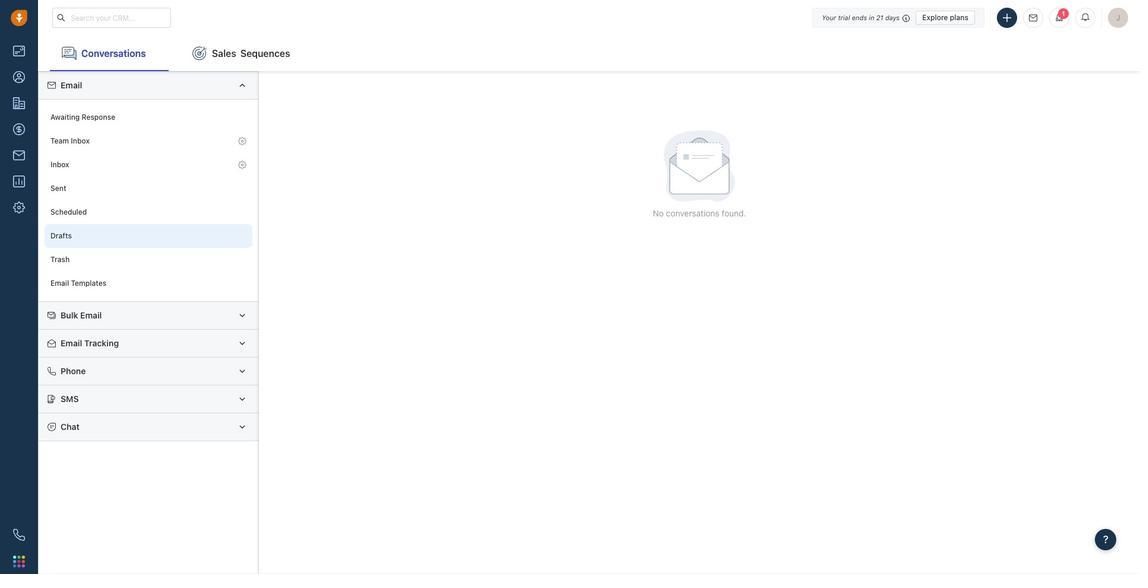 Task type: describe. For each thing, give the bounding box(es) containing it.
team inbox link
[[45, 129, 253, 153]]

drafts link
[[45, 224, 253, 248]]

drafts
[[50, 232, 72, 241]]

sms
[[61, 394, 79, 404]]

phone
[[61, 366, 86, 376]]

conversations
[[81, 48, 146, 59]]

email tracking
[[61, 338, 119, 349]]

days
[[885, 13, 900, 21]]

trash link
[[45, 248, 253, 272]]

inbox inside 'link'
[[50, 161, 69, 169]]

response
[[82, 113, 115, 122]]

ends
[[852, 13, 867, 21]]

email for email templates
[[50, 279, 69, 288]]

your trial ends in 21 days
[[822, 13, 900, 21]]

bulk email
[[61, 311, 102, 321]]

explore
[[922, 13, 948, 22]]

chat
[[61, 422, 79, 432]]

email templates
[[50, 279, 106, 288]]

no
[[653, 208, 664, 219]]

sent link
[[45, 177, 253, 201]]

bulk
[[61, 311, 78, 321]]

awaiting
[[50, 113, 80, 122]]

no conversations found.
[[653, 208, 746, 219]]

21
[[876, 13, 884, 21]]

awaiting response
[[50, 113, 115, 122]]

awaiting response link
[[45, 106, 253, 129]]

found.
[[722, 208, 746, 219]]

sent
[[50, 184, 66, 193]]

templates
[[71, 279, 106, 288]]

in
[[869, 13, 875, 21]]



Task type: vqa. For each thing, say whether or not it's contained in the screenshot.
'and'
no



Task type: locate. For each thing, give the bounding box(es) containing it.
phone image
[[13, 530, 25, 542]]

1 horizontal spatial inbox
[[71, 137, 90, 146]]

team inbox
[[50, 137, 90, 146]]

trash
[[50, 256, 70, 265]]

sales
[[212, 48, 236, 59]]

0 horizontal spatial inbox
[[50, 161, 69, 169]]

1
[[1062, 10, 1065, 17]]

email right bulk
[[80, 311, 102, 321]]

sequences
[[240, 48, 290, 59]]

tab list containing conversations
[[38, 36, 1140, 71]]

conversations
[[666, 208, 720, 219]]

0 vertical spatial inbox
[[71, 137, 90, 146]]

email up "phone"
[[61, 338, 82, 349]]

phone element
[[7, 524, 31, 548]]

conversations link
[[50, 36, 169, 71]]

email templates link
[[45, 272, 253, 296]]

explore plans link
[[916, 10, 975, 25]]

email
[[61, 80, 82, 90], [50, 279, 69, 288], [80, 311, 102, 321], [61, 338, 82, 349]]

tracking
[[84, 338, 119, 349]]

email up awaiting
[[61, 80, 82, 90]]

tab list
[[38, 36, 1140, 71]]

explore plans
[[922, 13, 969, 22]]

inbox
[[71, 137, 90, 146], [50, 161, 69, 169]]

email for email
[[61, 80, 82, 90]]

email down trash
[[50, 279, 69, 288]]

inbox link
[[45, 153, 253, 177]]

team
[[50, 137, 69, 146]]

sales sequences
[[212, 48, 290, 59]]

plans
[[950, 13, 969, 22]]

1 vertical spatial inbox
[[50, 161, 69, 169]]

sales sequences link
[[181, 36, 302, 71]]

scheduled link
[[45, 201, 253, 224]]

freshworks switcher image
[[13, 556, 25, 568]]

your
[[822, 13, 836, 21]]

trial
[[838, 13, 850, 21]]

scheduled
[[50, 208, 87, 217]]

inbox down team
[[50, 161, 69, 169]]

1 link
[[1049, 8, 1070, 28]]

Search your CRM... text field
[[52, 8, 171, 28]]

inbox right team
[[71, 137, 90, 146]]

email for email tracking
[[61, 338, 82, 349]]



